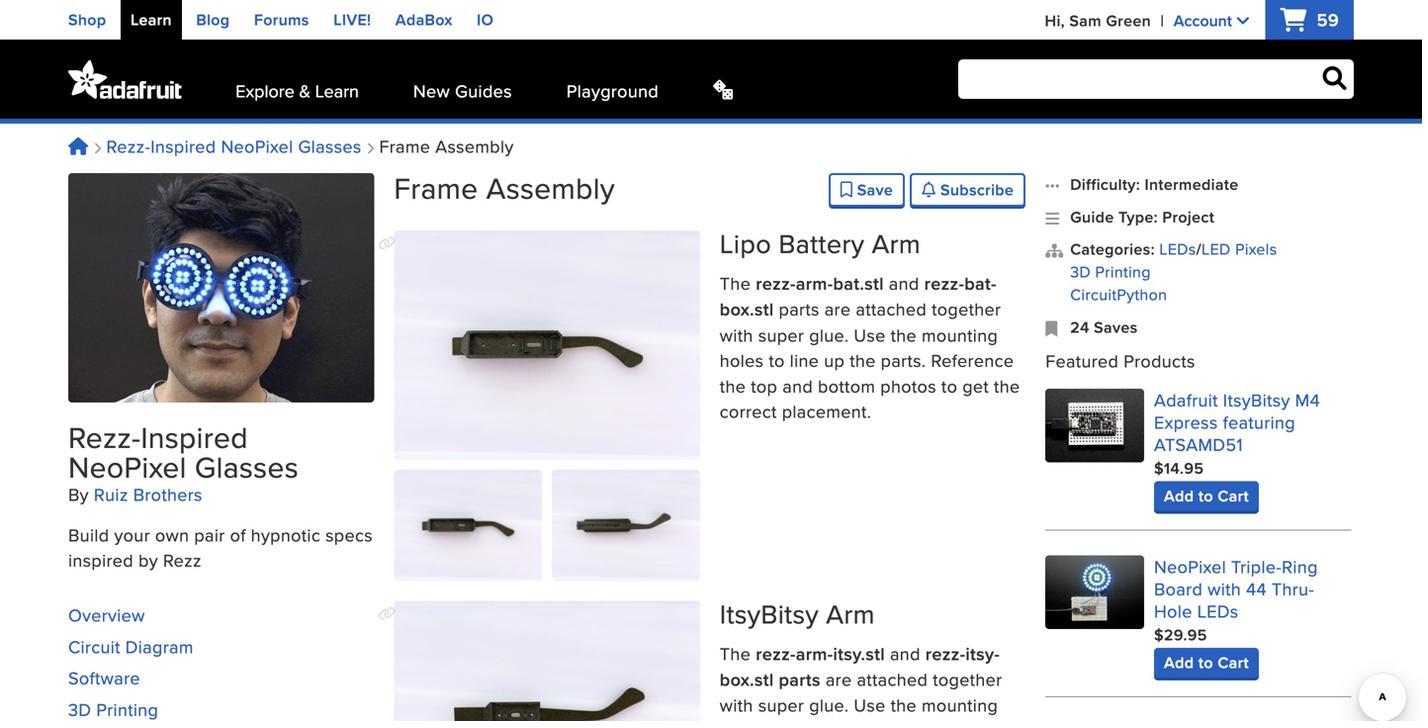 Task type: describe. For each thing, give the bounding box(es) containing it.
rezz-inspired neopixel glasses link
[[106, 134, 362, 159]]

circuitpython link
[[1071, 283, 1168, 306]]

playground link
[[567, 78, 659, 103]]

diagram
[[125, 634, 194, 659]]

line inside are attached together with super glue. use the mounting holes to line up the parts. referen
[[790, 718, 819, 721]]

rezz- for rezz-inspired neopixel glasses
[[106, 134, 151, 159]]

subscribe
[[936, 178, 1014, 201]]

super inside are attached together with super glue. use the mounting holes to line up the parts. referen
[[758, 693, 804, 718]]

new
[[413, 78, 450, 103]]

2 chevron right image from the left
[[367, 142, 374, 154]]

parts are attached together with super glue. use the mounting holes to line up the parts. reference the top and bottom photos to get the correct placement.
[[720, 296, 1020, 424]]

adafruit logo image
[[68, 59, 182, 99]]

page content region for guide metadata element
[[378, 225, 1026, 721]]

holes inside are attached together with super glue. use the mounting holes to line up the parts. referen
[[720, 718, 764, 721]]

guide type image
[[1046, 206, 1061, 228]]

are inside parts are attached together with super glue. use the mounting holes to line up the parts. reference the top and bottom photos to get the correct placement.
[[825, 296, 851, 322]]

1 vertical spatial arm
[[826, 595, 875, 633]]

0 horizontal spatial learn
[[131, 8, 172, 31]]

guide metadata element
[[1046, 173, 1352, 339]]

adafruit itsybitsy m4 express featuring atsamd51 $14.95 add to cart
[[1154, 387, 1321, 507]]

the rezz-arm-itsy.stl and
[[720, 641, 926, 667]]

neopixel triple-ring board with 44 thru- hole leds link
[[1154, 554, 1318, 624]]

bottom
[[818, 373, 876, 399]]

itsy-
[[966, 641, 1000, 667]]

are inside are attached together with super glue. use the mounting holes to line up the parts. referen
[[826, 667, 852, 692]]

your
[[114, 522, 150, 547]]

battery
[[779, 225, 865, 263]]

with inside are attached together with super glue. use the mounting holes to line up the parts. referen
[[720, 693, 754, 718]]

overview
[[68, 603, 145, 628]]

24 saves
[[1071, 315, 1138, 339]]

rezz- inside rezz-bat- box.stl
[[925, 271, 965, 296]]

rezz- down itsybitsy arm
[[756, 641, 796, 667]]

explore & learn button
[[236, 78, 359, 103]]

products
[[1124, 348, 1196, 374]]

led_pixels_arm itsy top.jpg image
[[394, 601, 700, 721]]

forums
[[254, 8, 309, 31]]

rezz- inside rezz-itsy- box.stl parts
[[926, 641, 966, 667]]

add inside "adafruit itsybitsy m4 express featuring atsamd51 $14.95 add to cart"
[[1164, 484, 1194, 507]]

bookmark o image
[[841, 182, 853, 197]]

account
[[1174, 9, 1232, 32]]

bell o image
[[922, 182, 936, 197]]

and inside parts are attached together with super glue. use the mounting holes to line up the parts. reference the top and bottom photos to get the correct placement.
[[783, 373, 813, 399]]

glue. inside parts are attached together with super glue. use the mounting holes to line up the parts. reference the top and bottom photos to get the correct placement.
[[809, 322, 849, 348]]

2 led_pixels_arm bat top.jpg image from the top
[[394, 470, 542, 581]]

arm- for arm
[[796, 641, 833, 667]]

triple-
[[1232, 554, 1282, 579]]

breadcrumbs element
[[68, 134, 514, 159]]

difficulty:
[[1071, 173, 1141, 196]]

new guides
[[413, 78, 512, 103]]

and for arm
[[890, 641, 921, 666]]

use inside are attached together with super glue. use the mounting holes to line up the parts. referen
[[854, 693, 886, 718]]

with for super
[[720, 322, 754, 348]]

attached inside are attached together with super glue. use the mounting holes to line up the parts. referen
[[857, 667, 928, 692]]

itsy.stl
[[833, 641, 885, 667]]

lipo
[[720, 225, 772, 263]]

with for 44
[[1208, 576, 1242, 601]]

to inside "adafruit itsybitsy m4 express featuring atsamd51 $14.95 add to cart"
[[1199, 484, 1214, 507]]

assembly inside the breadcrumbs element
[[436, 134, 514, 159]]

itsybitsy inside "adafruit itsybitsy m4 express featuring atsamd51 $14.95 add to cart"
[[1223, 387, 1291, 412]]

brothers
[[133, 482, 203, 507]]

software
[[68, 665, 140, 691]]

circuit
[[68, 634, 121, 659]]

intermediate
[[1145, 173, 1239, 196]]

neopixel for rezz-inspired neopixel glasses
[[221, 134, 293, 159]]

forums link
[[254, 8, 309, 31]]

led
[[1202, 238, 1231, 260]]

cart inside neopixel triple-ring board with 44 thru- hole leds $29.95 add to cart
[[1218, 651, 1249, 674]]

leds inside neopixel triple-ring board with 44 thru- hole leds $29.95 add to cart
[[1198, 598, 1239, 624]]

glue. inside are attached together with super glue. use the mounting holes to line up the parts. referen
[[809, 693, 849, 718]]

favorites count image
[[1046, 316, 1061, 338]]

rezz
[[163, 548, 202, 573]]

super inside parts are attached together with super glue. use the mounting holes to line up the parts. reference the top and bottom photos to get the correct placement.
[[758, 322, 804, 348]]

59 link
[[1280, 7, 1339, 33]]

build
[[68, 522, 109, 547]]

/
[[1197, 238, 1202, 261]]

photos
[[881, 373, 937, 399]]

rezz- for rezz-inspired neopixel glasses by ruiz brothers
[[68, 416, 141, 459]]

new guides link
[[413, 78, 512, 103]]

top
[[751, 373, 778, 399]]

ruiz
[[94, 482, 128, 507]]

ring
[[1282, 554, 1318, 579]]

guide
[[1071, 205, 1114, 228]]

guide pages element
[[68, 593, 374, 721]]

bat-
[[965, 271, 997, 296]]

featured products
[[1046, 348, 1196, 374]]

guide tagline element
[[68, 522, 374, 573]]

24
[[1071, 315, 1090, 339]]

parts inside parts are attached together with super glue. use the mounting holes to line up the parts. reference the top and bottom photos to get the correct placement.
[[779, 296, 820, 322]]

learn home image
[[68, 138, 89, 155]]

1 vertical spatial frame assembly
[[394, 167, 615, 209]]

saves
[[1094, 315, 1138, 339]]

&
[[299, 78, 311, 103]]

parts. inside parts are attached together with super glue. use the mounting holes to line up the parts. reference the top and bottom photos to get the correct placement.
[[881, 348, 926, 373]]

together inside are attached together with super glue. use the mounting holes to line up the parts. referen
[[933, 667, 1003, 692]]

1 vertical spatial assembly
[[486, 167, 615, 209]]

correct
[[720, 399, 777, 424]]

printing
[[1096, 260, 1151, 283]]

the rezz-arm-bat.stl and
[[720, 271, 925, 296]]

board
[[1154, 576, 1203, 601]]

project
[[1163, 205, 1215, 228]]

shop
[[68, 8, 106, 31]]

explore
[[236, 78, 295, 103]]

blog link
[[196, 8, 230, 31]]

rezz-inspired neopixel glasses by ruiz brothers
[[68, 416, 299, 507]]

3d
[[1071, 260, 1091, 283]]

the for itsybitsy arm
[[720, 641, 751, 666]]

search image
[[1323, 66, 1347, 90]]

leds inside categories: leds / led pixels 3d printing circuitpython
[[1160, 238, 1197, 260]]

neopixel for rezz-inspired neopixel glasses by ruiz brothers
[[68, 446, 187, 488]]

59
[[1312, 7, 1339, 33]]

guide categories element
[[1046, 238, 1352, 306]]

frame inside the breadcrumbs element
[[379, 134, 431, 159]]

ruiz brothers link
[[94, 482, 203, 507]]

frame assembly inside the breadcrumbs element
[[374, 134, 514, 159]]

to inside are attached together with super glue. use the mounting holes to line up the parts. referen
[[769, 718, 785, 721]]

guide type element
[[1046, 205, 1352, 228]]

playground
[[567, 78, 659, 103]]

overview link
[[68, 603, 145, 628]]

specs
[[326, 522, 373, 547]]

1 led_pixels_arm bat top.jpg image from the top
[[394, 230, 700, 460]]

placement.
[[782, 399, 872, 424]]

to left get
[[942, 373, 958, 399]]

pair
[[194, 522, 225, 547]]

adafruit
[[1154, 387, 1219, 412]]

skill level element
[[1046, 173, 1352, 196]]

featured
[[1046, 348, 1119, 374]]

save link
[[829, 173, 905, 207]]

atsamd51
[[1154, 432, 1243, 457]]

link image
[[378, 607, 396, 621]]

box.stl for lipo
[[720, 296, 774, 322]]

io
[[477, 8, 494, 31]]

hole
[[1154, 598, 1193, 624]]



Task type: vqa. For each thing, say whether or not it's contained in the screenshot.
"itsy-"
yes



Task type: locate. For each thing, give the bounding box(es) containing it.
green
[[1106, 9, 1152, 32]]

rezz- up are attached together with super glue. use the mounting holes to line up the parts. referen
[[926, 641, 966, 667]]

3d printing link
[[1071, 260, 1151, 283]]

add down $29.95
[[1164, 651, 1194, 674]]

skill level image
[[1046, 173, 1061, 196]]

parts. inside are attached together with super glue. use the mounting holes to line up the parts. referen
[[881, 718, 926, 721]]

1 vertical spatial line
[[790, 718, 819, 721]]

and right the top
[[783, 373, 813, 399]]

type:
[[1119, 205, 1158, 228]]

up inside are attached together with super glue. use the mounting holes to line up the parts. referen
[[824, 718, 845, 721]]

1 vertical spatial leds
[[1198, 598, 1239, 624]]

rezz-inspired neopixel glasses
[[106, 134, 362, 159]]

view a random guide image
[[713, 79, 733, 99]]

2 vertical spatial neopixel
[[1154, 554, 1227, 579]]

glasses for rezz-inspired neopixel glasses
[[298, 134, 362, 159]]

1 horizontal spatial neopixel
[[221, 134, 293, 159]]

2 line from the top
[[790, 718, 819, 721]]

0 vertical spatial box.stl
[[720, 296, 774, 322]]

1 vertical spatial use
[[854, 693, 886, 718]]

add inside neopixel triple-ring board with 44 thru- hole leds $29.95 add to cart
[[1164, 651, 1194, 674]]

1 vertical spatial together
[[933, 667, 1003, 692]]

0 vertical spatial together
[[932, 296, 1001, 322]]

parts down the rezz-arm-bat.stl and
[[779, 296, 820, 322]]

1 page content region from the top
[[378, 167, 1026, 721]]

1 vertical spatial arm-
[[796, 641, 833, 667]]

1 vertical spatial the
[[720, 641, 751, 666]]

sam
[[1070, 9, 1102, 32]]

learn
[[131, 8, 172, 31], [315, 78, 359, 103]]

None search field
[[753, 59, 1354, 99], [959, 59, 1354, 99], [753, 59, 1354, 99], [959, 59, 1354, 99]]

arm- for battery
[[796, 271, 833, 296]]

cart down neopixel triple-ring board with 44 thru- hole leds link on the right
[[1218, 651, 1249, 674]]

add to cart link for to
[[1154, 481, 1259, 511]]

2 horizontal spatial neopixel
[[1154, 554, 1227, 579]]

parts. up photos
[[881, 348, 926, 373]]

learn link
[[131, 8, 172, 31]]

44
[[1247, 576, 1267, 601]]

guide type: project
[[1071, 205, 1215, 228]]

guides
[[455, 78, 512, 103]]

add to cart link down the "$14.95"
[[1154, 481, 1259, 511]]

with
[[720, 322, 754, 348], [1208, 576, 1242, 601], [720, 693, 754, 718]]

the down lipo
[[720, 271, 751, 296]]

1 up from the top
[[824, 348, 845, 373]]

cart down the 'atsamd51'
[[1218, 484, 1249, 507]]

$14.95
[[1154, 456, 1204, 480]]

together down itsy-
[[933, 667, 1003, 692]]

1 vertical spatial super
[[758, 693, 804, 718]]

glasses up of on the bottom of page
[[195, 446, 299, 488]]

1 cart from the top
[[1218, 484, 1249, 507]]

attached inside parts are attached together with super glue. use the mounting holes to line up the parts. reference the top and bottom photos to get the correct placement.
[[856, 296, 927, 322]]

2 arm- from the top
[[796, 641, 833, 667]]

1 super from the top
[[758, 322, 804, 348]]

rezz- up reference
[[925, 271, 965, 296]]

1 vertical spatial and
[[783, 373, 813, 399]]

itsybitsy up the rezz-arm-itsy.stl and
[[720, 595, 819, 633]]

1 add from the top
[[1164, 484, 1194, 507]]

shop link
[[68, 8, 106, 31]]

0 horizontal spatial neopixel
[[68, 446, 187, 488]]

neopixel
[[221, 134, 293, 159], [68, 446, 187, 488], [1154, 554, 1227, 579]]

itsybitsy arm
[[720, 595, 875, 633]]

mounting
[[922, 322, 998, 348], [922, 693, 998, 718]]

0 vertical spatial neopixel
[[221, 134, 293, 159]]

0 vertical spatial leds
[[1160, 238, 1197, 260]]

and right bat.stl
[[889, 271, 920, 296]]

circuitpython
[[1071, 283, 1168, 306]]

page content region containing frame assembly
[[378, 167, 1026, 721]]

inspired for rezz-inspired neopixel glasses by ruiz brothers
[[141, 416, 248, 459]]

0 vertical spatial glue.
[[809, 322, 849, 348]]

0 vertical spatial cart
[[1218, 484, 1249, 507]]

are
[[825, 296, 851, 322], [826, 667, 852, 692]]

by
[[68, 482, 89, 507]]

are attached together with super glue. use the mounting holes to line up the parts. referen
[[720, 667, 1020, 721]]

mounting inside parts are attached together with super glue. use the mounting holes to line up the parts. reference the top and bottom photos to get the correct placement.
[[922, 322, 998, 348]]

0 vertical spatial parts
[[779, 296, 820, 322]]

0 vertical spatial holes
[[720, 348, 764, 373]]

1 horizontal spatial leds
[[1198, 598, 1239, 624]]

parts down the rezz-arm-itsy.stl and
[[779, 667, 821, 692]]

software link
[[68, 665, 140, 691]]

1 vertical spatial itsybitsy
[[720, 595, 819, 633]]

$29.95
[[1154, 623, 1208, 646]]

0 vertical spatial with
[[720, 322, 754, 348]]

2 add to cart link from the top
[[1154, 648, 1259, 677]]

0 vertical spatial parts.
[[881, 348, 926, 373]]

line
[[790, 348, 819, 373], [790, 718, 819, 721]]

1 vertical spatial cart
[[1218, 651, 1249, 674]]

inspired inside the breadcrumbs element
[[151, 134, 216, 159]]

1 vertical spatial glasses
[[195, 446, 299, 488]]

page content region containing lipo battery arm
[[378, 225, 1026, 721]]

box.stl inside rezz-itsy- box.stl parts
[[720, 667, 774, 692]]

use down rezz-itsy- box.stl parts
[[854, 693, 886, 718]]

the for lipo battery arm
[[720, 271, 751, 296]]

thru-
[[1272, 576, 1315, 601]]

glasses inside the breadcrumbs element
[[298, 134, 362, 159]]

lipo battery arm
[[720, 225, 921, 263]]

up inside parts are attached together with super glue. use the mounting holes to line up the parts. reference the top and bottom photos to get the correct placement.
[[824, 348, 845, 373]]

1 vertical spatial led_pixels_arm bat top.jpg image
[[394, 470, 542, 581]]

glasses for rezz-inspired neopixel glasses by ruiz brothers
[[195, 446, 299, 488]]

inspired for rezz-inspired neopixel glasses
[[151, 134, 216, 159]]

arm up the itsy.stl in the right of the page
[[826, 595, 875, 633]]

the down itsybitsy arm
[[720, 641, 751, 666]]

1 vertical spatial rezz-
[[68, 416, 141, 459]]

up down rezz-itsy- box.stl parts
[[824, 718, 845, 721]]

frame down the new
[[379, 134, 431, 159]]

inspired inside rezz-inspired neopixel glasses by ruiz brothers
[[141, 416, 248, 459]]

0 vertical spatial attached
[[856, 296, 927, 322]]

0 vertical spatial add
[[1164, 484, 1194, 507]]

hi, sam green | account
[[1045, 9, 1232, 32]]

2 super from the top
[[758, 693, 804, 718]]

box.stl down the rezz-arm-itsy.stl and
[[720, 667, 774, 692]]

1 vertical spatial attached
[[857, 667, 928, 692]]

0 horizontal spatial leds
[[1160, 238, 1197, 260]]

io link
[[477, 8, 494, 31]]

1 line from the top
[[790, 348, 819, 373]]

0 vertical spatial mounting
[[922, 322, 998, 348]]

to inside neopixel triple-ring board with 44 thru- hole leds $29.95 add to cart
[[1199, 651, 1214, 674]]

together inside parts are attached together with super glue. use the mounting holes to line up the parts. reference the top and bottom photos to get the correct placement.
[[932, 296, 1001, 322]]

adabox
[[395, 8, 453, 31]]

parts
[[779, 296, 820, 322], [779, 667, 821, 692]]

add down the "$14.95"
[[1164, 484, 1194, 507]]

0 vertical spatial use
[[854, 322, 886, 348]]

attached
[[856, 296, 927, 322], [857, 667, 928, 692]]

of
[[230, 522, 246, 547]]

1 horizontal spatial chevron right image
[[367, 142, 374, 154]]

0 vertical spatial itsybitsy
[[1223, 387, 1291, 412]]

2 vertical spatial and
[[890, 641, 921, 666]]

1 vertical spatial frame
[[394, 167, 478, 209]]

box.stl down lipo
[[720, 296, 774, 322]]

page content region for guide type element
[[378, 167, 1026, 721]]

2 mounting from the top
[[922, 693, 998, 718]]

parts. down rezz-itsy- box.stl parts
[[881, 718, 926, 721]]

with inside parts are attached together with super glue. use the mounting holes to line up the parts. reference the top and bottom photos to get the correct placement.
[[720, 322, 754, 348]]

guide information element
[[68, 173, 374, 573]]

box.stl
[[720, 296, 774, 322], [720, 667, 774, 692]]

rezz- up "ruiz" on the left of the page
[[68, 416, 141, 459]]

led_pixels_arm bat bottom.jpg image
[[552, 470, 700, 581]]

bat.stl
[[833, 271, 884, 296]]

featured products for guide region
[[1046, 348, 1352, 721]]

mounting up reference
[[922, 322, 998, 348]]

itsybitsy left m4
[[1223, 387, 1291, 412]]

0 vertical spatial the
[[720, 271, 751, 296]]

categories image
[[1046, 238, 1061, 306]]

get
[[963, 373, 989, 399]]

categories: leds / led pixels 3d printing circuitpython
[[1071, 238, 1278, 306]]

1 vertical spatial with
[[1208, 576, 1242, 601]]

1 holes from the top
[[720, 348, 764, 373]]

inspired up brothers
[[141, 416, 248, 459]]

to down the "$14.95"
[[1199, 484, 1214, 507]]

and inside the rezz-arm-bat.stl and
[[889, 271, 920, 296]]

neopixel inside rezz-inspired neopixel glasses by ruiz brothers
[[68, 446, 187, 488]]

and right the itsy.stl in the right of the page
[[890, 641, 921, 666]]

together
[[932, 296, 1001, 322], [933, 667, 1003, 692]]

itsybitsy
[[1223, 387, 1291, 412], [720, 595, 819, 633]]

1 use from the top
[[854, 322, 886, 348]]

2 use from the top
[[854, 693, 886, 718]]

2 parts. from the top
[[881, 718, 926, 721]]

2 add from the top
[[1164, 651, 1194, 674]]

rezz- inside the breadcrumbs element
[[106, 134, 151, 159]]

holes
[[720, 348, 764, 373], [720, 718, 764, 721]]

1 parts from the top
[[779, 296, 820, 322]]

inspired
[[68, 548, 134, 573]]

1 vertical spatial parts.
[[881, 718, 926, 721]]

0 vertical spatial assembly
[[436, 134, 514, 159]]

1 vertical spatial holes
[[720, 718, 764, 721]]

0 vertical spatial and
[[889, 271, 920, 296]]

0 vertical spatial inspired
[[151, 134, 216, 159]]

super up the top
[[758, 322, 804, 348]]

attached down bat.stl
[[856, 296, 927, 322]]

1 vertical spatial inspired
[[141, 416, 248, 459]]

0 vertical spatial up
[[824, 348, 845, 373]]

leds
[[1160, 238, 1197, 260], [1198, 598, 1239, 624]]

frame up link icon
[[394, 167, 478, 209]]

express
[[1154, 409, 1218, 435]]

1 vertical spatial glue.
[[809, 693, 849, 718]]

1 glue. from the top
[[809, 322, 849, 348]]

hypnotic
[[251, 522, 321, 547]]

2 box.stl from the top
[[720, 667, 774, 692]]

line up bottom
[[790, 348, 819, 373]]

pixels
[[1236, 238, 1278, 260]]

2 the from the top
[[720, 641, 751, 666]]

learn inside 'popup button'
[[315, 78, 359, 103]]

1 vertical spatial add
[[1164, 651, 1194, 674]]

mounting inside are attached together with super glue. use the mounting holes to line up the parts. referen
[[922, 693, 998, 718]]

2 page content region from the top
[[378, 225, 1026, 721]]

0 vertical spatial frame assembly
[[374, 134, 514, 159]]

0 vertical spatial glasses
[[298, 134, 362, 159]]

2 cart from the top
[[1218, 651, 1249, 674]]

rezz-
[[756, 271, 796, 296], [925, 271, 965, 296], [756, 641, 796, 667], [926, 641, 966, 667]]

glasses inside rezz-inspired neopixel glasses by ruiz brothers
[[195, 446, 299, 488]]

arm up bat.stl
[[872, 225, 921, 263]]

use inside parts are attached together with super glue. use the mounting holes to line up the parts. reference the top and bottom photos to get the correct placement.
[[854, 322, 886, 348]]

1 vertical spatial neopixel
[[68, 446, 187, 488]]

glue. down rezz-bat- box.stl
[[809, 322, 849, 348]]

holes inside parts are attached together with super glue. use the mounting holes to line up the parts. reference the top and bottom photos to get the correct placement.
[[720, 348, 764, 373]]

cart inside "adafruit itsybitsy m4 express featuring atsamd51 $14.95 add to cart"
[[1218, 484, 1249, 507]]

rezz- inside rezz-inspired neopixel glasses by ruiz brothers
[[68, 416, 141, 459]]

2 up from the top
[[824, 718, 845, 721]]

to down the rezz-arm-itsy.stl and
[[769, 718, 785, 721]]

0 vertical spatial arm-
[[796, 271, 833, 296]]

glue.
[[809, 322, 849, 348], [809, 693, 849, 718]]

page content region
[[378, 167, 1026, 721], [378, 225, 1026, 721]]

super down the rezz-arm-itsy.stl and
[[758, 693, 804, 718]]

m4
[[1296, 387, 1321, 412]]

line inside parts are attached together with super glue. use the mounting holes to line up the parts. reference the top and bottom photos to get the correct placement.
[[790, 348, 819, 373]]

rezz-itsy- box.stl parts
[[720, 641, 1000, 692]]

|
[[1161, 9, 1165, 32]]

1 arm- from the top
[[796, 271, 833, 296]]

own
[[155, 522, 189, 547]]

adabox link
[[395, 8, 453, 31]]

0 vertical spatial add to cart link
[[1154, 481, 1259, 511]]

0 vertical spatial frame
[[379, 134, 431, 159]]

and for battery
[[889, 271, 920, 296]]

up
[[824, 348, 845, 373], [824, 718, 845, 721]]

attached down the itsy.stl in the right of the page
[[857, 667, 928, 692]]

up up bottom
[[824, 348, 845, 373]]

led_pixels_arm bat top.jpg image
[[394, 230, 700, 460], [394, 470, 542, 581]]

the inside the rezz-arm-itsy.stl and
[[720, 641, 751, 666]]

rezz- down lipo
[[756, 271, 796, 296]]

arm- down lipo battery arm
[[796, 271, 833, 296]]

0 vertical spatial led_pixels_arm bat top.jpg image
[[394, 230, 700, 460]]

the inside the rezz-arm-bat.stl and
[[720, 271, 751, 296]]

glasses down &
[[298, 134, 362, 159]]

link image
[[378, 236, 396, 250]]

1 vertical spatial mounting
[[922, 693, 998, 718]]

glue. down rezz-itsy- box.stl parts
[[809, 693, 849, 718]]

1 vertical spatial add to cart link
[[1154, 648, 1259, 677]]

1 vertical spatial learn
[[315, 78, 359, 103]]

inspired down adafruit logo
[[151, 134, 216, 159]]

leds link
[[1160, 238, 1197, 260]]

box.stl for itsybitsy
[[720, 667, 774, 692]]

1 horizontal spatial learn
[[315, 78, 359, 103]]

arm-
[[796, 271, 833, 296], [796, 641, 833, 667]]

line down the rezz-arm-itsy.stl and
[[790, 718, 819, 721]]

itsybitsy inside page content region
[[720, 595, 819, 633]]

hi,
[[1045, 9, 1065, 32]]

categories:
[[1071, 238, 1155, 261]]

0 vertical spatial rezz-
[[106, 134, 151, 159]]

1 add to cart link from the top
[[1154, 481, 1259, 511]]

1 vertical spatial up
[[824, 718, 845, 721]]

and inside the rezz-arm-itsy.stl and
[[890, 641, 921, 666]]

assembly
[[436, 134, 514, 159], [486, 167, 615, 209]]

add to cart link
[[1154, 481, 1259, 511], [1154, 648, 1259, 677]]

together down bat-
[[932, 296, 1001, 322]]

2 vertical spatial with
[[720, 693, 754, 718]]

rezz- right learn home icon
[[106, 134, 151, 159]]

with inside neopixel triple-ring board with 44 thru- hole leds $29.95 add to cart
[[1208, 576, 1242, 601]]

live!
[[334, 8, 371, 31]]

1 chevron right image from the left
[[94, 142, 101, 154]]

overview circuit diagram software
[[68, 603, 194, 691]]

chevron right image
[[94, 142, 101, 154], [367, 142, 374, 154]]

guide favorites count element
[[1046, 315, 1352, 339]]

subscribe link
[[910, 173, 1026, 207]]

1 vertical spatial box.stl
[[720, 667, 774, 692]]

0 horizontal spatial itsybitsy
[[720, 595, 819, 633]]

0 horizontal spatial chevron right image
[[94, 142, 101, 154]]

2 holes from the top
[[720, 718, 764, 721]]

the
[[720, 271, 751, 296], [720, 641, 751, 666]]

0 vertical spatial line
[[790, 348, 819, 373]]

save
[[853, 178, 893, 201]]

use down rezz-bat- box.stl
[[854, 322, 886, 348]]

1 vertical spatial parts
[[779, 667, 821, 692]]

1 horizontal spatial itsybitsy
[[1223, 387, 1291, 412]]

1 parts. from the top
[[881, 348, 926, 373]]

inspired
[[151, 134, 216, 159], [141, 416, 248, 459]]

to up the top
[[769, 348, 785, 373]]

1 box.stl from the top
[[720, 296, 774, 322]]

explore & learn
[[236, 78, 359, 103]]

are down the rezz-arm-bat.stl and
[[825, 296, 851, 322]]

parts inside rezz-itsy- box.stl parts
[[779, 667, 821, 692]]

0 vertical spatial learn
[[131, 8, 172, 31]]

2 parts from the top
[[779, 667, 821, 692]]

1 mounting from the top
[[922, 322, 998, 348]]

0 vertical spatial arm
[[872, 225, 921, 263]]

2 glue. from the top
[[809, 693, 849, 718]]

mounting down itsy-
[[922, 693, 998, 718]]

neopixel inside the breadcrumbs element
[[221, 134, 293, 159]]

box.stl inside rezz-bat- box.stl
[[720, 296, 774, 322]]

add to cart link down $29.95
[[1154, 648, 1259, 677]]

learn left the blog link
[[131, 8, 172, 31]]

learn right &
[[315, 78, 359, 103]]

to down $29.95
[[1199, 651, 1214, 674]]

0 vertical spatial super
[[758, 322, 804, 348]]

0 vertical spatial are
[[825, 296, 851, 322]]

live! link
[[334, 8, 371, 31]]

add to cart link for leds
[[1154, 648, 1259, 677]]

are down the rezz-arm-itsy.stl and
[[826, 667, 852, 692]]

neopixel inside neopixel triple-ring board with 44 thru- hole leds $29.95 add to cart
[[1154, 554, 1227, 579]]

arm- down itsybitsy arm
[[796, 641, 833, 667]]

1 the from the top
[[720, 271, 751, 296]]

1 vertical spatial are
[[826, 667, 852, 692]]

frame assembly
[[374, 134, 514, 159], [394, 167, 615, 209]]

blog
[[196, 8, 230, 31]]

by
[[138, 548, 158, 573]]



